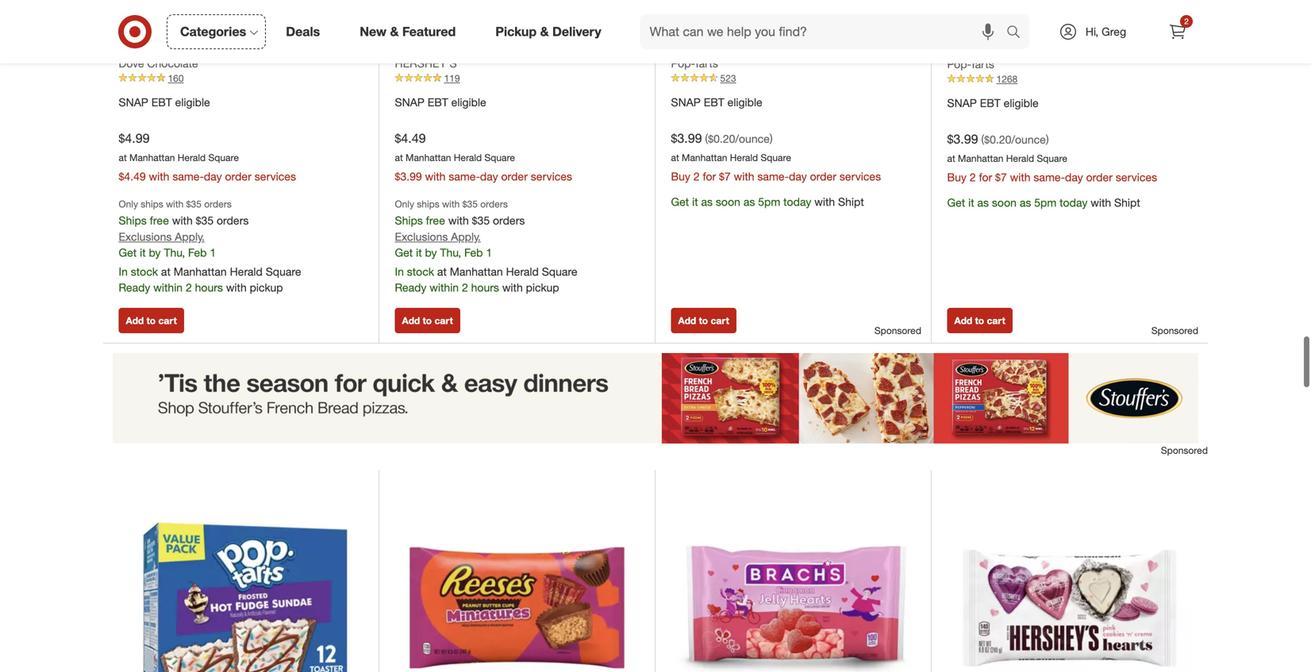 Task type: locate. For each thing, give the bounding box(es) containing it.
) for pastries
[[770, 132, 773, 146]]

1 horizontal spatial 5pm
[[1035, 196, 1057, 210]]

$4.99 at manhattan herald square $4.49 with same-day order services
[[119, 131, 296, 184]]

$35
[[186, 198, 202, 210], [463, 198, 478, 210], [196, 213, 214, 227], [472, 213, 490, 227]]

ships
[[141, 198, 163, 210], [417, 198, 440, 210]]

1 horizontal spatial 1
[[486, 246, 492, 260]]

herald
[[178, 151, 206, 163], [454, 151, 482, 163], [730, 151, 758, 163], [1006, 152, 1035, 164], [230, 265, 263, 279], [506, 265, 539, 279]]

frosted inside pop-tarts frosted cookies & crème pastries - 12ct/20.3oz
[[733, 20, 778, 36]]

pop- inside pop-tarts frosted cookies & crème pastries - 12ct/20.3oz
[[671, 20, 699, 36]]

2 inside 2 link
[[1185, 16, 1189, 26]]

$0.20 for crème
[[708, 132, 735, 146]]

$4.49 down $4.99
[[119, 170, 146, 184]]

2 within from the left
[[430, 281, 459, 295]]

0 vertical spatial milk
[[288, 20, 313, 36]]

eligible down 523
[[728, 95, 763, 109]]

frosted
[[733, 20, 778, 36], [1009, 21, 1055, 37]]

snap ebt eligible for meltaway
[[395, 95, 486, 109]]

exclusions apply. button
[[119, 229, 205, 245], [395, 229, 481, 245]]

(
[[705, 132, 708, 146], [982, 133, 985, 146]]

pastries inside pop-tarts frosted cookies & crème pastries - 12ct/20.3oz
[[715, 38, 764, 54]]

chocolate inside dove valentine's caramel & milk chocolate love notes - 7.94oz
[[119, 38, 181, 54]]

ships down $4.99
[[141, 198, 163, 210]]

feb
[[188, 246, 207, 260], [464, 246, 483, 260]]

0 horizontal spatial ships
[[141, 198, 163, 210]]

pop- inside pop-tarts frosted strawberry pastries - 12ct/20.3oz
[[947, 21, 975, 37]]

1 horizontal spatial ready
[[395, 281, 427, 295]]

pop-tarts frosted hot fudge sundae pastries - 12ct/20.3oz image
[[119, 486, 363, 672], [119, 486, 363, 672]]

1 ships from the left
[[141, 198, 163, 210]]

0 horizontal spatial exclusions
[[119, 230, 172, 244]]

herald inside $4.49 at manhattan herald square $3.99 with same-day order services
[[454, 151, 482, 163]]

4 add to cart button from the left
[[947, 308, 1013, 334]]

stock for $4.99
[[131, 265, 158, 279]]

manhattan inside $4.49 at manhattan herald square $3.99 with same-day order services
[[406, 151, 451, 163]]

1 horizontal spatial ships
[[395, 213, 423, 227]]

valentine's
[[153, 20, 218, 36], [502, 20, 567, 36]]

1 horizontal spatial valentine's
[[502, 20, 567, 36]]

$7 for 12ct/20.3oz
[[996, 170, 1007, 184]]

herald inside $4.99 at manhattan herald square $4.49 with same-day order services
[[178, 151, 206, 163]]

2 thu, from the left
[[440, 246, 461, 260]]

5pm for pastries
[[758, 195, 781, 209]]

ships for $4.99
[[119, 213, 147, 227]]

2 free from the left
[[426, 213, 445, 227]]

1 dove from the top
[[119, 20, 149, 36]]

sponsored
[[875, 325, 922, 337], [1152, 325, 1199, 337], [1161, 445, 1208, 457]]

pop-tarts link down 'crème'
[[671, 55, 718, 71]]

1 1 from the left
[[210, 246, 216, 260]]

new & featured link
[[346, 14, 476, 49]]

0 horizontal spatial free
[[150, 213, 169, 227]]

tarts up 1268
[[975, 21, 1005, 37]]

only ships with $35 orders ships free with $35 orders exclusions apply. get it by thu, feb 1 in stock at  manhattan herald square ready within 2 hours with pickup
[[119, 198, 301, 295], [395, 198, 578, 295]]

2 add from the left
[[402, 315, 420, 327]]

chocolate inside dove chocolate link
[[147, 56, 198, 70]]

1268 link
[[947, 72, 1193, 86]]

1 add to cart from the left
[[126, 315, 177, 327]]

pickup & delivery
[[496, 24, 601, 39]]

1 apply. from the left
[[175, 230, 205, 244]]

0 horizontal spatial only ships with $35 orders ships free with $35 orders exclusions apply. get it by thu, feb 1 in stock at  manhattan herald square ready within 2 hours with pickup
[[119, 198, 301, 295]]

1 horizontal spatial by
[[425, 246, 437, 260]]

$0.20
[[708, 132, 735, 146], [985, 133, 1012, 146]]

1 horizontal spatial ships
[[417, 198, 440, 210]]

1 horizontal spatial pickup
[[526, 281, 559, 295]]

2 by from the left
[[425, 246, 437, 260]]

frosted left 'cookies'
[[733, 20, 778, 36]]

1 horizontal spatial thu,
[[440, 246, 461, 260]]

1 horizontal spatial $3.99
[[671, 131, 702, 146]]

2 pickup from the left
[[526, 281, 559, 295]]

$4.49
[[395, 131, 426, 146], [119, 170, 146, 184]]

hershey's valentine's day pink cookies 'n crème hearts candy - 8.8oz image
[[947, 486, 1193, 672], [947, 486, 1193, 672]]

for for crème
[[703, 170, 716, 184]]

0 vertical spatial $4.49
[[395, 131, 426, 146]]

1 horizontal spatial $4.49
[[395, 131, 426, 146]]

square
[[208, 151, 239, 163], [485, 151, 515, 163], [761, 151, 791, 163], [1037, 152, 1068, 164], [266, 265, 301, 279], [542, 265, 578, 279]]

hours
[[195, 281, 223, 295], [471, 281, 499, 295]]

search button
[[999, 14, 1038, 52]]

1 exclusions apply. button from the left
[[119, 229, 205, 245]]

0 horizontal spatial for
[[703, 170, 716, 184]]

2
[[1185, 16, 1189, 26], [694, 170, 700, 184], [970, 170, 976, 184], [186, 281, 192, 295], [462, 281, 468, 295]]

apply. for $4.49
[[451, 230, 481, 244]]

$0.20 down 523
[[708, 132, 735, 146]]

pop-tarts down pop-tarts frosted strawberry pastries - 12ct/20.3oz on the right of the page
[[947, 57, 995, 71]]

to for fourth add to cart button
[[975, 315, 985, 327]]

pop-tarts down 'crème'
[[671, 56, 718, 70]]

dove up $4.99
[[119, 56, 144, 70]]

pastries
[[715, 38, 764, 54], [947, 39, 997, 55]]

1 horizontal spatial today
[[1060, 196, 1088, 210]]

pickup for $4.49
[[526, 281, 559, 295]]

sponsored for pop-tarts frosted cookies & crème pastries - 12ct/20.3oz
[[875, 325, 922, 337]]

valentine's up the "meltaway"
[[502, 20, 567, 36]]

1 vertical spatial $4.49
[[119, 170, 146, 184]]

valentine's up love on the left top of the page
[[153, 20, 218, 36]]

0 horizontal spatial apply.
[[175, 230, 205, 244]]

eligible down 1268
[[1004, 96, 1039, 110]]

/ounce down 1268
[[1012, 133, 1046, 146]]

snap ebt eligible down 1268
[[947, 96, 1039, 110]]

buy
[[671, 170, 691, 184], [947, 170, 967, 184]]

tarts inside pop-tarts frosted cookies & crème pastries - 12ct/20.3oz
[[699, 20, 729, 36]]

greg
[[1102, 25, 1127, 39]]

1 horizontal spatial in
[[395, 265, 404, 279]]

1 horizontal spatial buy
[[947, 170, 967, 184]]

pastries up 523
[[715, 38, 764, 54]]

at
[[119, 151, 127, 163], [395, 151, 403, 163], [671, 151, 679, 163], [947, 152, 956, 164], [161, 265, 171, 279], [437, 265, 447, 279]]

eligible for 12ct/20.3oz
[[1004, 96, 1039, 110]]

dove inside dove valentine's caramel & milk chocolate love notes - 7.94oz
[[119, 20, 149, 36]]

manhattan inside $4.99 at manhattan herald square $4.49 with same-day order services
[[129, 151, 175, 163]]

0 horizontal spatial pickup
[[250, 281, 283, 295]]

- up 523 link in the top of the page
[[768, 38, 773, 54]]

0 horizontal spatial within
[[153, 281, 183, 295]]

2 ships from the left
[[417, 198, 440, 210]]

2 to from the left
[[423, 315, 432, 327]]

1 horizontal spatial free
[[426, 213, 445, 227]]

hershey's kisses valentine's day milk chocolate meltaway roses candy - 9oz link
[[395, 19, 602, 72]]

0 horizontal spatial 12ct/20.3oz
[[776, 38, 846, 54]]

sponsored for pop-tarts frosted strawberry pastries - 12ct/20.3oz
[[1152, 325, 1199, 337]]

strawberry
[[1058, 21, 1125, 37]]

2 exclusions apply. button from the left
[[395, 229, 481, 245]]

0 horizontal spatial by
[[149, 246, 161, 260]]

1 ready from the left
[[119, 281, 150, 295]]

ships down $4.49 at manhattan herald square $3.99 with same-day order services
[[417, 198, 440, 210]]

1 horizontal spatial pastries
[[947, 39, 997, 55]]

ready
[[119, 281, 150, 295], [395, 281, 427, 295]]

1 ships from the left
[[119, 213, 147, 227]]

1 horizontal spatial exclusions apply. button
[[395, 229, 481, 245]]

eligible for pastries
[[728, 95, 763, 109]]

services
[[255, 170, 296, 184], [531, 170, 572, 184], [840, 170, 881, 184], [1116, 170, 1158, 184]]

ebt down 523
[[704, 95, 725, 109]]

eligible down 160
[[175, 95, 210, 109]]

)
[[770, 132, 773, 146], [1046, 133, 1049, 146]]

0 horizontal spatial frosted
[[733, 20, 778, 36]]

1 for $4.99
[[210, 246, 216, 260]]

pickup for $4.99
[[250, 281, 283, 295]]

brach's valentine's cinnamon jelly hearts - 12oz image
[[671, 486, 916, 672], [671, 486, 916, 672]]

12ct/20.3oz up 1268 link
[[1009, 39, 1078, 55]]

frosted up 1268
[[1009, 21, 1055, 37]]

1 horizontal spatial soon
[[992, 196, 1017, 210]]

- inside pop-tarts frosted strawberry pastries - 12ct/20.3oz
[[1000, 39, 1005, 55]]

1 horizontal spatial hours
[[471, 281, 499, 295]]

thu, for $4.99
[[164, 246, 185, 260]]

12ct/20.3oz down 'cookies'
[[776, 38, 846, 54]]

with
[[149, 170, 169, 184], [425, 170, 446, 184], [734, 170, 755, 184], [1010, 170, 1031, 184], [815, 195, 835, 209], [1091, 196, 1112, 210], [166, 198, 184, 210], [442, 198, 460, 210], [172, 213, 193, 227], [448, 213, 469, 227], [226, 281, 247, 295], [502, 281, 523, 295]]

1 horizontal spatial )
[[1046, 133, 1049, 146]]

1 horizontal spatial only
[[395, 198, 414, 210]]

within
[[153, 281, 183, 295], [430, 281, 459, 295]]

categories link
[[167, 14, 266, 49]]

thu, for $4.49
[[440, 246, 461, 260]]

reese's valentine's day peanut butter candy miniatures - 9.9oz image
[[395, 486, 639, 672], [395, 486, 639, 672]]

pastries inside pop-tarts frosted strawberry pastries - 12ct/20.3oz
[[947, 39, 997, 55]]

12ct/20.3oz inside pop-tarts frosted strawberry pastries - 12ct/20.3oz
[[1009, 39, 1078, 55]]

0 horizontal spatial $4.49
[[119, 170, 146, 184]]

) down 523 link in the top of the page
[[770, 132, 773, 146]]

pop-tarts link for pop-tarts frosted cookies & crème pastries - 12ct/20.3oz
[[671, 55, 718, 71]]

1 horizontal spatial stock
[[407, 265, 434, 279]]

free for $4.49
[[426, 213, 445, 227]]

1 thu, from the left
[[164, 246, 185, 260]]

1 cart from the left
[[158, 315, 177, 327]]

stock
[[131, 265, 158, 279], [407, 265, 434, 279]]

1 to from the left
[[147, 315, 156, 327]]

hours for $4.99
[[195, 281, 223, 295]]

dove up dove chocolate
[[119, 20, 149, 36]]

1 horizontal spatial 12ct/20.3oz
[[1009, 39, 1078, 55]]

soon for pastries
[[716, 195, 741, 209]]

$0.20 down 1268
[[985, 133, 1012, 146]]

0 horizontal spatial feb
[[188, 246, 207, 260]]

1 horizontal spatial shipt
[[1115, 196, 1141, 210]]

3 to from the left
[[699, 315, 708, 327]]

order inside $4.49 at manhattan herald square $3.99 with same-day order services
[[501, 170, 528, 184]]

12ct/20.3oz inside pop-tarts frosted cookies & crème pastries - 12ct/20.3oz
[[776, 38, 846, 54]]

free for $4.99
[[150, 213, 169, 227]]

chocolate inside hershey's kisses valentine's day milk chocolate meltaway roses candy - 9oz
[[424, 38, 486, 54]]

pop-
[[671, 20, 699, 36], [947, 21, 975, 37], [671, 56, 694, 70], [947, 57, 971, 71]]

buy for pop-tarts frosted strawberry pastries - 12ct/20.3oz
[[947, 170, 967, 184]]

milk up candy
[[395, 38, 420, 54]]

tarts
[[699, 20, 729, 36], [975, 21, 1005, 37], [694, 56, 718, 70], [971, 57, 995, 71]]

1 feb from the left
[[188, 246, 207, 260]]

new & featured
[[360, 24, 456, 39]]

pop- for "pop-tarts" link corresponding to pop-tarts frosted cookies & crème pastries - 12ct/20.3oz
[[671, 56, 694, 70]]

snap ebt eligible down 523
[[671, 95, 763, 109]]

119 link
[[395, 71, 639, 85]]

0 horizontal spatial ships
[[119, 213, 147, 227]]

1 free from the left
[[150, 213, 169, 227]]

0 vertical spatial dove
[[119, 20, 149, 36]]

exclusions apply. button for $4.49
[[395, 229, 481, 245]]

2 dove from the top
[[119, 56, 144, 70]]

thu,
[[164, 246, 185, 260], [440, 246, 461, 260]]

eligible down 119
[[451, 95, 486, 109]]

frosted for pastries
[[733, 20, 778, 36]]

5pm for 12ct/20.3oz
[[1035, 196, 1057, 210]]

1 horizontal spatial for
[[979, 170, 992, 184]]

2 valentine's from the left
[[502, 20, 567, 36]]

0 horizontal spatial )
[[770, 132, 773, 146]]

2 ships from the left
[[395, 213, 423, 227]]

1 horizontal spatial pop-tarts link
[[947, 56, 995, 72]]

pop-tarts frosted strawberry pastries - 12ct/20.3oz
[[947, 21, 1125, 55]]

0 horizontal spatial in
[[119, 265, 128, 279]]

day inside $4.49 at manhattan herald square $3.99 with same-day order services
[[480, 170, 498, 184]]

1 stock from the left
[[131, 265, 158, 279]]

by
[[149, 246, 161, 260], [425, 246, 437, 260]]

in for $4.99
[[119, 265, 128, 279]]

0 horizontal spatial valentine's
[[153, 20, 218, 36]]

1 horizontal spatial milk
[[395, 38, 420, 54]]

as
[[701, 195, 713, 209], [744, 195, 755, 209], [978, 196, 989, 210], [1020, 196, 1032, 210]]

pop-tarts frosted strawberry pastries - 12ct/20.3oz link
[[947, 20, 1155, 56]]

cart
[[158, 315, 177, 327], [435, 315, 453, 327], [711, 315, 729, 327], [987, 315, 1006, 327]]

1 only from the left
[[119, 198, 138, 210]]

2 stock from the left
[[407, 265, 434, 279]]

2 only from the left
[[395, 198, 414, 210]]

0 horizontal spatial $0.20
[[708, 132, 735, 146]]

today for pastries
[[784, 195, 812, 209]]

tarts up 'crème'
[[699, 20, 729, 36]]

get it as soon as 5pm today with shipt
[[671, 195, 864, 209], [947, 196, 1141, 210]]

by for $4.99
[[149, 246, 161, 260]]

0 horizontal spatial /ounce
[[735, 132, 770, 146]]

1 pickup from the left
[[250, 281, 283, 295]]

chocolate
[[119, 38, 181, 54], [424, 38, 486, 54], [147, 56, 198, 70]]

2 only ships with $35 orders ships free with $35 orders exclusions apply. get it by thu, feb 1 in stock at  manhattan herald square ready within 2 hours with pickup from the left
[[395, 198, 578, 295]]

exclusions apply. button for $4.99
[[119, 229, 205, 245]]

1 in from the left
[[119, 265, 128, 279]]

featured
[[402, 24, 456, 39]]

ebt down 1268
[[980, 96, 1001, 110]]

0 horizontal spatial hours
[[195, 281, 223, 295]]

same-
[[173, 170, 204, 184], [449, 170, 480, 184], [758, 170, 789, 184], [1034, 170, 1065, 184]]

7.94oz
[[264, 38, 303, 54]]

2 in from the left
[[395, 265, 404, 279]]

1 horizontal spatial get it as soon as 5pm today with shipt
[[947, 196, 1141, 210]]

get
[[671, 195, 689, 209], [947, 196, 966, 210], [119, 246, 137, 260], [395, 246, 413, 260]]

1 horizontal spatial exclusions
[[395, 230, 448, 244]]

in
[[119, 265, 128, 279], [395, 265, 404, 279]]

snap for hershey's kisses valentine's day milk chocolate meltaway roses candy - 9oz
[[395, 95, 425, 109]]

shipt
[[838, 195, 864, 209], [1115, 196, 1141, 210]]

2 exclusions from the left
[[395, 230, 448, 244]]

0 horizontal spatial (
[[705, 132, 708, 146]]

pickup
[[496, 24, 537, 39]]

pop-tarts frosted cookies & crème pastries - 12ct/20.3oz
[[671, 20, 846, 54]]

- inside hershey's kisses valentine's day milk chocolate meltaway roses candy - 9oz
[[437, 57, 442, 72]]

apply.
[[175, 230, 205, 244], [451, 230, 481, 244]]

0 horizontal spatial shipt
[[838, 195, 864, 209]]

buy for pop-tarts frosted cookies & crème pastries - 12ct/20.3oz
[[671, 170, 691, 184]]

only for $4.49
[[395, 198, 414, 210]]

0 horizontal spatial $7
[[719, 170, 731, 184]]

0 horizontal spatial exclusions apply. button
[[119, 229, 205, 245]]

/ounce down 523
[[735, 132, 770, 146]]

12ct/20.3oz
[[776, 38, 846, 54], [1009, 39, 1078, 55]]

pickup
[[250, 281, 283, 295], [526, 281, 559, 295]]

2 feb from the left
[[464, 246, 483, 260]]

1 horizontal spatial $0.20
[[985, 133, 1012, 146]]

valentine's inside hershey's kisses valentine's day milk chocolate meltaway roses candy - 9oz
[[502, 20, 567, 36]]

hi, greg
[[1086, 25, 1127, 39]]

0 horizontal spatial stock
[[131, 265, 158, 279]]

dove valentine's caramel & milk chocolate love notes - 7.94oz link
[[119, 19, 326, 55]]

0 horizontal spatial soon
[[716, 195, 741, 209]]

1 horizontal spatial /ounce
[[1012, 133, 1046, 146]]

milk inside hershey's kisses valentine's day milk chocolate meltaway roses candy - 9oz
[[395, 38, 420, 54]]

snap ebt eligible down 160
[[119, 95, 210, 109]]

2 horizontal spatial $3.99
[[947, 131, 978, 147]]

- left 9oz
[[437, 57, 442, 72]]

pop-tarts for pop-tarts frosted strawberry pastries - 12ct/20.3oz
[[947, 57, 995, 71]]

valentine's inside dove valentine's caramel & milk chocolate love notes - 7.94oz
[[153, 20, 218, 36]]

1 horizontal spatial (
[[982, 133, 985, 146]]

milk for hershey's kisses valentine's day milk chocolate meltaway roses candy - 9oz
[[395, 38, 420, 54]]

4 to from the left
[[975, 315, 985, 327]]

0 horizontal spatial 5pm
[[758, 195, 781, 209]]

pop- for pop-tarts frosted cookies & crème pastries - 12ct/20.3oz link
[[671, 20, 699, 36]]

today
[[784, 195, 812, 209], [1060, 196, 1088, 210]]

ebt down 160
[[151, 95, 172, 109]]

0 horizontal spatial today
[[784, 195, 812, 209]]

1 horizontal spatial only ships with $35 orders ships free with $35 orders exclusions apply. get it by thu, feb 1 in stock at  manhattan herald square ready within 2 hours with pickup
[[395, 198, 578, 295]]

- down 'caramel'
[[255, 38, 261, 54]]

for
[[703, 170, 716, 184], [979, 170, 992, 184]]

ready for $4.99
[[119, 281, 150, 295]]

$4.49 down candy
[[395, 131, 426, 146]]

ships
[[119, 213, 147, 227], [395, 213, 423, 227]]

1 horizontal spatial $3.99 ( $0.20 /ounce ) at manhattan herald square buy 2 for $7 with same-day order services
[[947, 131, 1158, 184]]

hershey's kisses valentine's day milk chocolate meltaway roses candy - 9oz
[[395, 20, 594, 72]]

milk up 7.94oz
[[288, 20, 313, 36]]

pickup & delivery link
[[482, 14, 621, 49]]

free
[[150, 213, 169, 227], [426, 213, 445, 227]]

$3.99
[[671, 131, 702, 146], [947, 131, 978, 147], [395, 170, 422, 184]]

&
[[276, 20, 284, 36], [835, 20, 843, 36], [390, 24, 399, 39], [540, 24, 549, 39]]

2 apply. from the left
[[451, 230, 481, 244]]

1 only ships with $35 orders ships free with $35 orders exclusions apply. get it by thu, feb 1 in stock at  manhattan herald square ready within 2 hours with pickup from the left
[[119, 198, 301, 295]]

& right 'cookies'
[[835, 20, 843, 36]]

0 horizontal spatial ready
[[119, 281, 150, 295]]

1 horizontal spatial pop-tarts
[[947, 57, 995, 71]]

2 1 from the left
[[486, 246, 492, 260]]

hi,
[[1086, 25, 1099, 39]]

1
[[210, 246, 216, 260], [486, 246, 492, 260]]

add to cart button
[[119, 308, 184, 334], [395, 308, 460, 334], [671, 308, 737, 334], [947, 308, 1013, 334]]

chocolate up dove chocolate
[[119, 38, 181, 54]]

add
[[126, 315, 144, 327], [402, 315, 420, 327], [678, 315, 696, 327], [955, 315, 973, 327]]

2 ready from the left
[[395, 281, 427, 295]]

ebt for pastries
[[704, 95, 725, 109]]

ebt down 119
[[428, 95, 448, 109]]

0 horizontal spatial $3.99
[[395, 170, 422, 184]]

0 horizontal spatial buy
[[671, 170, 691, 184]]

0 horizontal spatial pastries
[[715, 38, 764, 54]]

snap ebt eligible down 119
[[395, 95, 486, 109]]

2 hours from the left
[[471, 281, 499, 295]]

chocolate up 160
[[147, 56, 198, 70]]

0 horizontal spatial $3.99 ( $0.20 /ounce ) at manhattan herald square buy 2 for $7 with same-day order services
[[671, 131, 881, 184]]

1 horizontal spatial apply.
[[451, 230, 481, 244]]

snap ebt eligible for 12ct/20.3oz
[[947, 96, 1039, 110]]

$7
[[719, 170, 731, 184], [996, 170, 1007, 184]]

1 vertical spatial dove
[[119, 56, 144, 70]]

0 horizontal spatial only
[[119, 198, 138, 210]]

pop-tarts link
[[671, 55, 718, 71], [947, 56, 995, 72]]

snap
[[119, 95, 148, 109], [395, 95, 425, 109], [671, 95, 701, 109], [947, 96, 977, 110]]

milk
[[288, 20, 313, 36], [395, 38, 420, 54]]

4 add from the left
[[955, 315, 973, 327]]

0 horizontal spatial thu,
[[164, 246, 185, 260]]

chocolate up 9oz
[[424, 38, 486, 54]]

pop-tarts link down pop-tarts frosted strawberry pastries - 12ct/20.3oz on the right of the page
[[947, 56, 995, 72]]

1 within from the left
[[153, 281, 183, 295]]

roses
[[551, 38, 588, 54]]

1 horizontal spatial frosted
[[1009, 21, 1055, 37]]

160 link
[[119, 71, 363, 85]]

1 horizontal spatial feb
[[464, 246, 483, 260]]

1 by from the left
[[149, 246, 161, 260]]

0 horizontal spatial milk
[[288, 20, 313, 36]]

1 valentine's from the left
[[153, 20, 218, 36]]

- inside dove valentine's caramel & milk chocolate love notes - 7.94oz
[[255, 38, 261, 54]]

1 exclusions from the left
[[119, 230, 172, 244]]

pastries left search button on the right of the page
[[947, 39, 997, 55]]

) down 1268 link
[[1046, 133, 1049, 146]]

order inside $4.99 at manhattan herald square $4.49 with same-day order services
[[225, 170, 252, 184]]

soon
[[716, 195, 741, 209], [992, 196, 1017, 210]]

0 horizontal spatial pop-tarts link
[[671, 55, 718, 71]]

eligible for love
[[175, 95, 210, 109]]

kisses
[[458, 20, 499, 36]]

frosted inside pop-tarts frosted strawberry pastries - 12ct/20.3oz
[[1009, 21, 1055, 37]]

milk inside dove valentine's caramel & milk chocolate love notes - 7.94oz
[[288, 20, 313, 36]]

0 horizontal spatial 1
[[210, 246, 216, 260]]

0 horizontal spatial get it as soon as 5pm today with shipt
[[671, 195, 864, 209]]

square inside $4.99 at manhattan herald square $4.49 with same-day order services
[[208, 151, 239, 163]]

within for $4.99
[[153, 281, 183, 295]]

1 hours from the left
[[195, 281, 223, 295]]

-
[[255, 38, 261, 54], [768, 38, 773, 54], [1000, 39, 1005, 55], [437, 57, 442, 72]]

1 horizontal spatial within
[[430, 281, 459, 295]]

1 vertical spatial milk
[[395, 38, 420, 54]]

1 horizontal spatial $7
[[996, 170, 1007, 184]]

- up 1268
[[1000, 39, 1005, 55]]

What can we help you find? suggestions appear below search field
[[640, 14, 1011, 49]]

& inside pop-tarts frosted cookies & crème pastries - 12ct/20.3oz
[[835, 20, 843, 36]]

frosted for 12ct/20.3oz
[[1009, 21, 1055, 37]]

& up 7.94oz
[[276, 20, 284, 36]]

0 horizontal spatial pop-tarts
[[671, 56, 718, 70]]

eligible
[[175, 95, 210, 109], [451, 95, 486, 109], [728, 95, 763, 109], [1004, 96, 1039, 110]]



Task type: vqa. For each thing, say whether or not it's contained in the screenshot.
Crème's The (
yes



Task type: describe. For each thing, give the bounding box(es) containing it.
deals
[[286, 24, 320, 39]]

1 for $4.49
[[486, 246, 492, 260]]

ebt for love
[[151, 95, 172, 109]]

within for $4.49
[[430, 281, 459, 295]]

hershey's
[[395, 56, 457, 70]]

tarts down 'crème'
[[694, 56, 718, 70]]

hershey's link
[[395, 55, 457, 71]]

snap ebt eligible for love
[[119, 95, 210, 109]]

3 add to cart from the left
[[678, 315, 729, 327]]

feb for $4.99
[[188, 246, 207, 260]]

$3.99 for pop-tarts frosted strawberry pastries - 12ct/20.3oz
[[947, 131, 978, 147]]

to for 1st add to cart button from the left
[[147, 315, 156, 327]]

523
[[720, 72, 736, 84]]

ebt for meltaway
[[428, 95, 448, 109]]

snap for pop-tarts frosted cookies & crème pastries - 12ct/20.3oz
[[671, 95, 701, 109]]

dove for dove chocolate
[[119, 56, 144, 70]]

4 cart from the left
[[987, 315, 1006, 327]]

milk for dove valentine's caramel & milk chocolate love notes - 7.94oz
[[288, 20, 313, 36]]

( for -
[[982, 133, 985, 146]]

ebt for 12ct/20.3oz
[[980, 96, 1001, 110]]

dove chocolate link
[[119, 55, 198, 71]]

$4.49 at manhattan herald square $3.99 with same-day order services
[[395, 131, 572, 184]]

hershey's
[[395, 20, 455, 36]]

today for 12ct/20.3oz
[[1060, 196, 1088, 210]]

/ounce for pastries
[[735, 132, 770, 146]]

ships for $4.49
[[417, 198, 440, 210]]

3 add to cart button from the left
[[671, 308, 737, 334]]

get it as soon as 5pm today with shipt for pastries
[[671, 195, 864, 209]]

shipt for pop-tarts frosted cookies & crème pastries - 12ct/20.3oz
[[838, 195, 864, 209]]

chocolate for dove
[[119, 38, 181, 54]]

dove chocolate
[[119, 56, 198, 70]]

new
[[360, 24, 387, 39]]

pop-tarts for pop-tarts frosted cookies & crème pastries - 12ct/20.3oz
[[671, 56, 718, 70]]

caramel
[[221, 20, 272, 36]]

services inside $4.49 at manhattan herald square $3.99 with same-day order services
[[531, 170, 572, 184]]

exclusions for $4.99
[[119, 230, 172, 244]]

with inside $4.99 at manhattan herald square $4.49 with same-day order services
[[149, 170, 169, 184]]

$4.49 inside $4.99 at manhattan herald square $4.49 with same-day order services
[[119, 170, 146, 184]]

deals link
[[272, 14, 340, 49]]

1268
[[997, 73, 1018, 85]]

in for $4.49
[[395, 265, 404, 279]]

tarts inside pop-tarts frosted strawberry pastries - 12ct/20.3oz
[[975, 21, 1005, 37]]

2 link
[[1161, 14, 1196, 49]]

dove for dove valentine's caramel & milk chocolate love notes - 7.94oz
[[119, 20, 149, 36]]

snap ebt eligible for pastries
[[671, 95, 763, 109]]

advertisement element
[[103, 353, 1208, 444]]

$0.20 for -
[[985, 133, 1012, 146]]

crème
[[671, 38, 711, 54]]

dove valentine's caramel & milk chocolate love notes - 7.94oz
[[119, 20, 313, 54]]

ships for $4.49
[[395, 213, 423, 227]]

160
[[168, 72, 184, 84]]

square inside $4.49 at manhattan herald square $3.99 with same-day order services
[[485, 151, 515, 163]]

apply. for $4.99
[[175, 230, 205, 244]]

hours for $4.49
[[471, 281, 499, 295]]

same- inside $4.99 at manhattan herald square $4.49 with same-day order services
[[173, 170, 204, 184]]

pop-tarts link for pop-tarts frosted strawberry pastries - 12ct/20.3oz
[[947, 56, 995, 72]]

for for -
[[979, 170, 992, 184]]

soon for 12ct/20.3oz
[[992, 196, 1017, 210]]

/ounce for 12ct/20.3oz
[[1012, 133, 1046, 146]]

search
[[999, 25, 1038, 41]]

pop- for pop-tarts frosted strawberry pastries - 12ct/20.3oz link
[[947, 21, 975, 37]]

exclusions for $4.49
[[395, 230, 448, 244]]

day
[[571, 20, 594, 36]]

$4.99
[[119, 131, 150, 146]]

only ships with $35 orders ships free with $35 orders exclusions apply. get it by thu, feb 1 in stock at  manhattan herald square ready within 2 hours with pickup for $4.99
[[119, 198, 301, 295]]

at inside $4.49 at manhattan herald square $3.99 with same-day order services
[[395, 151, 403, 163]]

day inside $4.99 at manhattan herald square $4.49 with same-day order services
[[204, 170, 222, 184]]

119
[[444, 72, 460, 84]]

only for $4.99
[[119, 198, 138, 210]]

$3.99 ( $0.20 /ounce ) at manhattan herald square buy 2 for $7 with same-day order services for 12ct/20.3oz
[[947, 131, 1158, 184]]

with inside $4.49 at manhattan herald square $3.99 with same-day order services
[[425, 170, 446, 184]]

candy
[[395, 57, 433, 72]]

notes
[[216, 38, 252, 54]]

love
[[184, 38, 213, 54]]

$4.49 inside $4.49 at manhattan herald square $3.99 with same-day order services
[[395, 131, 426, 146]]

snap for pop-tarts frosted strawberry pastries - 12ct/20.3oz
[[947, 96, 977, 110]]

ships for $4.99
[[141, 198, 163, 210]]

get it as soon as 5pm today with shipt for 12ct/20.3oz
[[947, 196, 1141, 210]]

services inside $4.99 at manhattan herald square $4.49 with same-day order services
[[255, 170, 296, 184]]

pop-tarts frosted cookies & crème pastries - 12ct/20.3oz link
[[671, 19, 878, 55]]

categories
[[180, 24, 246, 39]]

1 add to cart button from the left
[[119, 308, 184, 334]]

stock for $4.49
[[407, 265, 434, 279]]

cookies
[[782, 20, 831, 36]]

523 link
[[671, 71, 916, 85]]

only ships with $35 orders ships free with $35 orders exclusions apply. get it by thu, feb 1 in stock at  manhattan herald square ready within 2 hours with pickup for $4.49
[[395, 198, 578, 295]]

2 add to cart button from the left
[[395, 308, 460, 334]]

1 add from the left
[[126, 315, 144, 327]]

to for second add to cart button from left
[[423, 315, 432, 327]]

at inside $4.99 at manhattan herald square $4.49 with same-day order services
[[119, 151, 127, 163]]

tarts down pop-tarts frosted strawberry pastries - 12ct/20.3oz on the right of the page
[[971, 57, 995, 71]]

( for crème
[[705, 132, 708, 146]]

4 add to cart from the left
[[955, 315, 1006, 327]]

3 add from the left
[[678, 315, 696, 327]]

to for 3rd add to cart button
[[699, 315, 708, 327]]

same- inside $4.49 at manhattan herald square $3.99 with same-day order services
[[449, 170, 480, 184]]

delivery
[[553, 24, 601, 39]]

eligible for meltaway
[[451, 95, 486, 109]]

ready for $4.49
[[395, 281, 427, 295]]

meltaway
[[489, 38, 547, 54]]

chocolate for hershey's
[[424, 38, 486, 54]]

2 add to cart from the left
[[402, 315, 453, 327]]

& right the new
[[390, 24, 399, 39]]

& right pickup at the left
[[540, 24, 549, 39]]

- inside pop-tarts frosted cookies & crème pastries - 12ct/20.3oz
[[768, 38, 773, 54]]

by for $4.49
[[425, 246, 437, 260]]

feb for $4.49
[[464, 246, 483, 260]]

& inside dove valentine's caramel & milk chocolate love notes - 7.94oz
[[276, 20, 284, 36]]

) for 12ct/20.3oz
[[1046, 133, 1049, 146]]

snap for dove valentine's caramel & milk chocolate love notes - 7.94oz
[[119, 95, 148, 109]]

9oz
[[446, 57, 467, 72]]

3 cart from the left
[[711, 315, 729, 327]]

$7 for pastries
[[719, 170, 731, 184]]

pop- for "pop-tarts" link related to pop-tarts frosted strawberry pastries - 12ct/20.3oz
[[947, 57, 971, 71]]

shipt for pop-tarts frosted strawberry pastries - 12ct/20.3oz
[[1115, 196, 1141, 210]]

2 cart from the left
[[435, 315, 453, 327]]

$3.99 ( $0.20 /ounce ) at manhattan herald square buy 2 for $7 with same-day order services for pastries
[[671, 131, 881, 184]]

$3.99 for pop-tarts frosted cookies & crème pastries - 12ct/20.3oz
[[671, 131, 702, 146]]

$3.99 inside $4.49 at manhattan herald square $3.99 with same-day order services
[[395, 170, 422, 184]]



